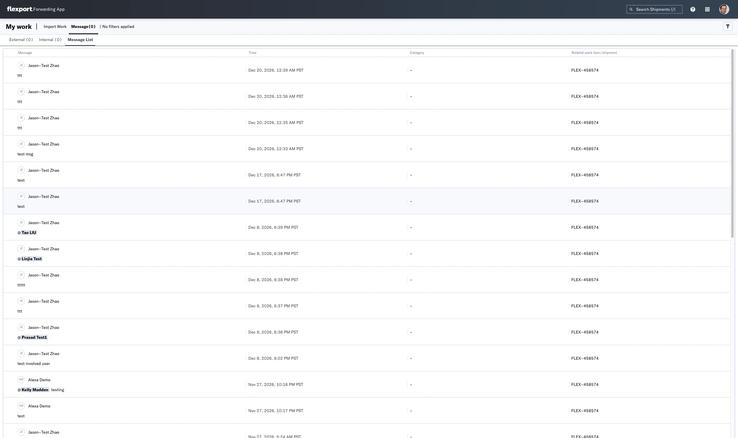 Task type: describe. For each thing, give the bounding box(es) containing it.
3 flex- from the top
[[571, 120, 584, 125]]

a for nov 27, 2026, 10:18 pm pst
[[19, 378, 21, 382]]

d for nov 27, 2026, 10:17 pm pst
[[21, 404, 23, 408]]

8, for @ linjia test
[[257, 251, 261, 256]]

10 z from the top
[[21, 299, 23, 303]]

8 flex- 458574 from the top
[[571, 251, 599, 256]]

2026, down dec 8, 2026, 6:39 pm pst
[[262, 251, 273, 256]]

message list
[[68, 37, 93, 42]]

forwarding
[[33, 7, 55, 12]]

2026, left 12:33
[[264, 146, 276, 151]]

my work
[[6, 22, 32, 31]]

8 - from the top
[[410, 251, 412, 256]]

8, for test involved user
[[257, 356, 261, 361]]

2 - from the top
[[410, 94, 412, 99]]

2026, up dec 8, 2026, 6:39 pm pst
[[264, 199, 276, 204]]

Search Shipments (/) text field
[[627, 5, 683, 14]]

am for 12:35
[[289, 120, 295, 125]]

13 z from the top
[[21, 431, 23, 434]]

2026, up dec 8, 2026, 6:37 pm pst
[[262, 277, 273, 283]]

13 458574 from the top
[[584, 382, 599, 388]]

related
[[572, 50, 584, 55]]

20, for dec 20, 2026, 12:35 am pst
[[257, 120, 263, 125]]

4 dec from the top
[[248, 146, 256, 151]]

@ for @ tao liu
[[17, 230, 21, 236]]

6:02
[[274, 356, 283, 361]]

13 j from the top
[[20, 431, 21, 434]]

11 j z from the top
[[20, 326, 23, 330]]

demo for nov 27, 2026, 10:17 pm pst
[[40, 404, 50, 409]]

ttt for dec 20, 2026, 12:35 am pst
[[17, 125, 22, 131]]

forwarding app
[[33, 7, 65, 12]]

10 jason-test zhao from the top
[[28, 299, 59, 304]]

2 j from the top
[[20, 90, 21, 93]]

12 flex- 458574 from the top
[[571, 356, 599, 361]]

10 j z from the top
[[20, 299, 23, 303]]

6 458574 from the top
[[584, 199, 599, 204]]

6 dec from the top
[[248, 199, 256, 204]]

dec 8, 2026, 6:02 pm pst
[[248, 356, 298, 361]]

prasad
[[22, 335, 35, 341]]

4 jason-test zhao from the top
[[28, 142, 59, 147]]

11 - from the top
[[410, 330, 412, 335]]

1 jason- from the top
[[28, 63, 41, 68]]

3 dec from the top
[[248, 120, 256, 125]]

a for nov 27, 2026, 10:17 pm pst
[[19, 404, 21, 408]]

dec 8, 2026, 6:37 pm pst
[[248, 304, 298, 309]]

9 458574 from the top
[[584, 277, 599, 283]]

4 flex- 458574 from the top
[[571, 146, 599, 151]]

am for 12:39
[[289, 67, 295, 73]]

ttttt
[[17, 283, 25, 288]]

test1
[[36, 335, 47, 341]]

11 zhao from the top
[[50, 325, 59, 330]]

2026, left 12:35
[[264, 120, 276, 125]]

10:18
[[277, 382, 288, 388]]

external (0) button
[[7, 34, 37, 46]]

list
[[86, 37, 93, 42]]

nov for nov 27, 2026, 10:18 pm pst
[[248, 382, 256, 388]]

8 dec from the top
[[248, 251, 256, 256]]

dec 20, 2026, 12:33 am pst
[[248, 146, 304, 151]]

1 zhao from the top
[[50, 63, 59, 68]]

13 flex- from the top
[[571, 382, 584, 388]]

10 flex- from the top
[[571, 304, 584, 309]]

import work
[[44, 24, 67, 29]]

9 - from the top
[[410, 277, 412, 283]]

4 j from the top
[[20, 142, 21, 146]]

5 test from the top
[[17, 414, 25, 419]]

3 jason- from the top
[[28, 115, 41, 121]]

4 zhao from the top
[[50, 142, 59, 147]]

work
[[57, 24, 67, 29]]

2 test from the top
[[17, 178, 25, 183]]

work for related
[[585, 50, 592, 55]]

11 z from the top
[[21, 326, 23, 330]]

dec 20, 2026, 12:39 am pst
[[248, 67, 304, 73]]

5 flex- from the top
[[571, 172, 584, 178]]

message (0)
[[71, 24, 96, 29]]

3 j z from the top
[[20, 116, 23, 120]]

2 flex- 458574 from the top
[[571, 94, 599, 99]]

resize handle column header for category
[[562, 49, 569, 439]]

11 458574 from the top
[[584, 330, 599, 335]]

8 j z from the top
[[20, 247, 23, 251]]

9 flex- from the top
[[571, 277, 584, 283]]

12:39
[[277, 67, 288, 73]]

nov 27, 2026, 10:17 pm pst
[[248, 409, 303, 414]]

internal (0)
[[39, 37, 62, 42]]

4 - from the top
[[410, 146, 412, 151]]

7 flex- from the top
[[571, 225, 584, 230]]

1 jason-test zhao from the top
[[28, 63, 59, 68]]

7 - from the top
[[410, 225, 412, 230]]

ttt for dec 8, 2026, 6:37 pm pst
[[17, 309, 22, 314]]

2 458574 from the top
[[584, 94, 599, 99]]

3 zhao from the top
[[50, 115, 59, 121]]

12:33
[[277, 146, 288, 151]]

27, for nov 27, 2026, 10:17 pm pst
[[257, 409, 263, 414]]

12 jason-test zhao from the top
[[28, 351, 59, 357]]

2 dec from the top
[[248, 94, 256, 99]]

3 j from the top
[[20, 116, 21, 120]]

1 z from the top
[[21, 63, 23, 67]]

message list button
[[65, 34, 95, 46]]

9 jason-test zhao from the top
[[28, 273, 59, 278]]

|
[[100, 24, 101, 29]]

8, for @ tao liu
[[257, 225, 261, 230]]

filters
[[109, 24, 120, 29]]

1 j z from the top
[[20, 63, 23, 67]]

9 dec from the top
[[248, 277, 256, 283]]

@ for @ kelly madden
[[17, 388, 21, 393]]

(0) for internal (0)
[[54, 37, 62, 42]]

1 dec 8, 2026, 6:38 pm pst from the top
[[248, 251, 298, 256]]

d for nov 27, 2026, 10:18 pm pst
[[21, 378, 23, 382]]

13 j z from the top
[[20, 431, 23, 434]]

10 dec from the top
[[248, 304, 256, 309]]

11 jason-test zhao from the top
[[28, 325, 59, 330]]

resize handle column header for related work item/shipment
[[723, 49, 730, 439]]

4 test from the top
[[17, 362, 25, 367]]

14 flex- from the top
[[571, 409, 584, 414]]

6:37
[[274, 304, 283, 309]]

12 jason- from the top
[[28, 351, 41, 357]]

ttt for dec 20, 2026, 12:36 am pst
[[17, 99, 22, 104]]

ttt for dec 20, 2026, 12:39 am pst
[[17, 73, 22, 78]]

5 j z from the top
[[20, 168, 23, 172]]

2026, left 6:39
[[262, 225, 273, 230]]

20, for dec 20, 2026, 12:36 am pst
[[257, 94, 263, 99]]

dec 8, 2026, 6:39 pm pst
[[248, 225, 298, 230]]

6 z from the top
[[21, 195, 23, 198]]

10 j from the top
[[20, 299, 21, 303]]

2 dec 8, 2026, 6:38 pm pst from the top
[[248, 277, 298, 283]]

10 - from the top
[[410, 304, 412, 309]]

2 j z from the top
[[20, 90, 23, 93]]

category
[[410, 50, 424, 55]]

14 458574 from the top
[[584, 409, 599, 414]]

8 z from the top
[[21, 247, 23, 251]]

3 test from the top
[[17, 204, 25, 209]]

(0) for message (0)
[[88, 24, 96, 29]]

tao
[[22, 230, 29, 236]]

3 flex- 458574 from the top
[[571, 120, 599, 125]]

forwarding app link
[[7, 6, 65, 12]]

12:35
[[277, 120, 288, 125]]

external
[[9, 37, 25, 42]]

8 j from the top
[[20, 247, 21, 251]]

linjia
[[22, 257, 32, 262]]

12 458574 from the top
[[584, 356, 599, 361]]

@ prasad test1
[[17, 335, 47, 341]]

12:36
[[277, 94, 288, 99]]

item/shipment
[[593, 50, 617, 55]]

7 j from the top
[[20, 221, 21, 225]]

7 jason- from the top
[[28, 220, 41, 226]]

9 j z from the top
[[20, 273, 23, 277]]



Task type: vqa. For each thing, say whether or not it's contained in the screenshot.
the bottommost Alexa Demo
yes



Task type: locate. For each thing, give the bounding box(es) containing it.
0 vertical spatial message
[[71, 24, 88, 29]]

2 flex- from the top
[[571, 94, 584, 99]]

alexa up @ kelly madden
[[28, 378, 38, 383]]

4 8, from the top
[[257, 304, 261, 309]]

work right related
[[585, 50, 592, 55]]

4 flex- from the top
[[571, 146, 584, 151]]

13 - from the top
[[410, 382, 412, 388]]

@ for @ prasad test1
[[17, 335, 21, 341]]

am for 12:33
[[289, 146, 295, 151]]

7 dec from the top
[[248, 225, 256, 230]]

6 8, from the top
[[257, 356, 261, 361]]

1 vertical spatial alexa demo
[[28, 404, 50, 409]]

testing
[[51, 388, 64, 393]]

0 vertical spatial dec 8, 2026, 6:38 pm pst
[[248, 251, 298, 256]]

2 z from the top
[[21, 90, 23, 93]]

17,
[[257, 172, 263, 178], [257, 199, 263, 204]]

0 vertical spatial dec 17, 2026, 6:47 pm pst
[[248, 172, 301, 178]]

1 vertical spatial 6:38
[[274, 277, 283, 283]]

4 z from the top
[[21, 142, 23, 146]]

4 jason- from the top
[[28, 142, 41, 147]]

3 resize handle column header from the left
[[562, 49, 569, 439]]

0 vertical spatial d
[[21, 378, 23, 382]]

13 flex- 458574 from the top
[[571, 382, 599, 388]]

internal
[[39, 37, 53, 42]]

3 8, from the top
[[257, 277, 261, 283]]

external (0)
[[9, 37, 33, 42]]

kelly
[[22, 388, 31, 393]]

1 dec from the top
[[248, 67, 256, 73]]

dec 8, 2026, 6:38 pm pst down dec 8, 2026, 6:39 pm pst
[[248, 251, 298, 256]]

message
[[71, 24, 88, 29], [68, 37, 85, 42], [18, 50, 32, 55]]

liu
[[30, 230, 36, 236]]

@
[[17, 230, 21, 236], [17, 257, 21, 262], [17, 335, 21, 341], [17, 388, 21, 393]]

20, for dec 20, 2026, 12:33 am pst
[[257, 146, 263, 151]]

test
[[17, 152, 25, 157], [17, 178, 25, 183], [17, 204, 25, 209], [17, 362, 25, 367], [17, 414, 25, 419]]

dec
[[248, 67, 256, 73], [248, 94, 256, 99], [248, 120, 256, 125], [248, 146, 256, 151], [248, 172, 256, 178], [248, 199, 256, 204], [248, 225, 256, 230], [248, 251, 256, 256], [248, 277, 256, 283], [248, 304, 256, 309], [248, 330, 256, 335], [248, 356, 256, 361]]

1 vertical spatial dec 17, 2026, 6:47 pm pst
[[248, 199, 301, 204]]

1 demo from the top
[[40, 378, 50, 383]]

27, left 10:18
[[257, 382, 263, 388]]

nov
[[248, 382, 256, 388], [248, 409, 256, 414]]

14 - from the top
[[410, 409, 412, 414]]

2 @ from the top
[[17, 257, 21, 262]]

flex- 458574
[[571, 67, 599, 73], [571, 94, 599, 99], [571, 120, 599, 125], [571, 146, 599, 151], [571, 172, 599, 178], [571, 199, 599, 204], [571, 225, 599, 230], [571, 251, 599, 256], [571, 277, 599, 283], [571, 304, 599, 309], [571, 330, 599, 335], [571, 356, 599, 361], [571, 382, 599, 388], [571, 409, 599, 414]]

8,
[[257, 225, 261, 230], [257, 251, 261, 256], [257, 277, 261, 283], [257, 304, 261, 309], [257, 330, 261, 335], [257, 356, 261, 361]]

test down kelly
[[17, 414, 25, 419]]

flexport. image
[[7, 6, 33, 12]]

0 vertical spatial 27,
[[257, 382, 263, 388]]

1 vertical spatial work
[[585, 50, 592, 55]]

2 am from the top
[[289, 94, 295, 99]]

2 horizontal spatial (0)
[[88, 24, 96, 29]]

my
[[6, 22, 15, 31]]

20, for dec 20, 2026, 12:39 am pst
[[257, 67, 263, 73]]

(0) right "external"
[[26, 37, 33, 42]]

11 j from the top
[[20, 326, 21, 330]]

9 z from the top
[[21, 273, 23, 277]]

4 458574 from the top
[[584, 146, 599, 151]]

app
[[57, 7, 65, 12]]

alexa for nov 27, 2026, 10:17 pm pst
[[28, 404, 38, 409]]

z
[[21, 63, 23, 67], [21, 90, 23, 93], [21, 116, 23, 120], [21, 142, 23, 146], [21, 168, 23, 172], [21, 195, 23, 198], [21, 221, 23, 225], [21, 247, 23, 251], [21, 273, 23, 277], [21, 299, 23, 303], [21, 326, 23, 330], [21, 352, 23, 356], [21, 431, 23, 434]]

2026, down dec 20, 2026, 12:33 am pst on the left of page
[[264, 172, 276, 178]]

2 jason-test zhao from the top
[[28, 89, 59, 94]]

2026, left "10:17"
[[264, 409, 275, 414]]

am right '12:39'
[[289, 67, 295, 73]]

0 vertical spatial a
[[19, 378, 21, 382]]

1 dec 17, 2026, 6:47 pm pst from the top
[[248, 172, 301, 178]]

related work item/shipment
[[572, 50, 617, 55]]

involved
[[26, 362, 41, 367]]

message inside button
[[68, 37, 85, 42]]

(0) left |
[[88, 24, 96, 29]]

@ left tao
[[17, 230, 21, 236]]

resize handle column header
[[239, 49, 246, 439], [400, 49, 407, 439], [562, 49, 569, 439], [723, 49, 730, 439]]

20,
[[257, 67, 263, 73], [257, 94, 263, 99], [257, 120, 263, 125], [257, 146, 263, 151]]

12 zhao from the top
[[50, 351, 59, 357]]

2 zhao from the top
[[50, 89, 59, 94]]

test involved user
[[17, 362, 50, 367]]

27,
[[257, 382, 263, 388], [257, 409, 263, 414]]

6:47 up 6:39
[[277, 199, 285, 204]]

12 j z from the top
[[20, 352, 23, 356]]

8, for @ prasad test1
[[257, 330, 261, 335]]

msg
[[26, 152, 33, 157]]

20, left 12:33
[[257, 146, 263, 151]]

work for my
[[17, 22, 32, 31]]

alexa demo for nov 27, 2026, 10:18 pm pst
[[28, 378, 50, 383]]

resize handle column header for message
[[239, 49, 246, 439]]

1 vertical spatial 27,
[[257, 409, 263, 414]]

1 nov from the top
[[248, 382, 256, 388]]

2 dec 17, 2026, 6:47 pm pst from the top
[[248, 199, 301, 204]]

4 ttt from the top
[[17, 309, 22, 314]]

4 j z from the top
[[20, 142, 23, 146]]

a down @ kelly madden
[[19, 404, 21, 408]]

message for (0)
[[71, 24, 88, 29]]

(0) right internal
[[54, 37, 62, 42]]

@ linjia test
[[17, 257, 42, 262]]

a d down kelly
[[19, 404, 23, 408]]

10 jason- from the top
[[28, 299, 41, 304]]

6:36
[[274, 330, 283, 335]]

2026, left '6:02'
[[262, 356, 273, 361]]

0 vertical spatial work
[[17, 22, 32, 31]]

am right the 12:36
[[289, 94, 295, 99]]

am right 12:35
[[289, 120, 295, 125]]

-
[[410, 67, 412, 73], [410, 94, 412, 99], [410, 120, 412, 125], [410, 146, 412, 151], [410, 172, 412, 178], [410, 199, 412, 204], [410, 225, 412, 230], [410, 251, 412, 256], [410, 277, 412, 283], [410, 304, 412, 309], [410, 330, 412, 335], [410, 356, 412, 361], [410, 382, 412, 388], [410, 409, 412, 414]]

4 am from the top
[[289, 146, 295, 151]]

test down test msg
[[17, 178, 25, 183]]

no
[[102, 24, 108, 29]]

time
[[249, 50, 256, 55]]

dec 8, 2026, 6:36 pm pst
[[248, 330, 298, 335]]

alexa demo down madden on the bottom left
[[28, 404, 50, 409]]

1 resize handle column header from the left
[[239, 49, 246, 439]]

resize handle column header for time
[[400, 49, 407, 439]]

test
[[41, 63, 49, 68], [41, 89, 49, 94], [41, 115, 49, 121], [41, 142, 49, 147], [41, 168, 49, 173], [41, 194, 49, 199], [41, 220, 49, 226], [41, 247, 49, 252], [33, 257, 42, 262], [41, 273, 49, 278], [41, 299, 49, 304], [41, 325, 49, 330], [41, 351, 49, 357], [41, 430, 49, 435]]

dec 8, 2026, 6:38 pm pst up dec 8, 2026, 6:37 pm pst
[[248, 277, 298, 283]]

0 horizontal spatial (0)
[[26, 37, 33, 42]]

(0) for external (0)
[[26, 37, 33, 42]]

@ for @ linjia test
[[17, 257, 21, 262]]

7 zhao from the top
[[50, 220, 59, 226]]

am for 12:36
[[289, 94, 295, 99]]

5 jason-test zhao from the top
[[28, 168, 59, 173]]

@ left linjia
[[17, 257, 21, 262]]

am right 12:33
[[289, 146, 295, 151]]

6 jason-test zhao from the top
[[28, 194, 59, 199]]

1 horizontal spatial work
[[585, 50, 592, 55]]

1 vertical spatial nov
[[248, 409, 256, 414]]

message down external (0) button
[[18, 50, 32, 55]]

1 a d from the top
[[19, 378, 23, 382]]

d up kelly
[[21, 378, 23, 382]]

(0) inside button
[[26, 37, 33, 42]]

@ left kelly
[[17, 388, 21, 393]]

2 jason- from the top
[[28, 89, 41, 94]]

(0) inside button
[[54, 37, 62, 42]]

1 vertical spatial 6:47
[[277, 199, 285, 204]]

dec 20, 2026, 12:36 am pst
[[248, 94, 304, 99]]

11 flex- 458574 from the top
[[571, 330, 599, 335]]

1 vertical spatial alexa
[[28, 404, 38, 409]]

message for list
[[68, 37, 85, 42]]

2026, left '6:37'
[[262, 304, 273, 309]]

@ kelly madden
[[17, 388, 48, 393]]

1 vertical spatial demo
[[40, 404, 50, 409]]

dec 20, 2026, 12:35 am pst
[[248, 120, 304, 125]]

2 a from the top
[[19, 404, 21, 408]]

1 ttt from the top
[[17, 73, 22, 78]]

1 20, from the top
[[257, 67, 263, 73]]

test msg
[[17, 152, 33, 157]]

12 j from the top
[[20, 352, 21, 356]]

7 jason-test zhao from the top
[[28, 220, 59, 226]]

nov 27, 2026, 10:18 pm pst
[[248, 382, 303, 388]]

1 horizontal spatial (0)
[[54, 37, 62, 42]]

pm
[[287, 172, 293, 178], [287, 199, 293, 204], [284, 225, 290, 230], [284, 251, 290, 256], [284, 277, 290, 283], [284, 304, 290, 309], [284, 330, 290, 335], [284, 356, 290, 361], [289, 382, 295, 388], [289, 409, 295, 414]]

0 vertical spatial 17,
[[257, 172, 263, 178]]

d down kelly
[[21, 404, 23, 408]]

import
[[44, 24, 56, 29]]

20, left the 12:36
[[257, 94, 263, 99]]

0 vertical spatial 6:47
[[277, 172, 285, 178]]

2026,
[[264, 67, 276, 73], [264, 94, 276, 99], [264, 120, 276, 125], [264, 146, 276, 151], [264, 172, 276, 178], [264, 199, 276, 204], [262, 225, 273, 230], [262, 251, 273, 256], [262, 277, 273, 283], [262, 304, 273, 309], [262, 330, 273, 335], [262, 356, 273, 361], [264, 382, 275, 388], [264, 409, 275, 414]]

test left involved
[[17, 362, 25, 367]]

9 j from the top
[[20, 273, 21, 277]]

1 vertical spatial d
[[21, 404, 23, 408]]

a
[[19, 378, 21, 382], [19, 404, 21, 408]]

5 jason- from the top
[[28, 168, 41, 173]]

458574
[[584, 67, 599, 73], [584, 94, 599, 99], [584, 120, 599, 125], [584, 146, 599, 151], [584, 172, 599, 178], [584, 199, 599, 204], [584, 225, 599, 230], [584, 251, 599, 256], [584, 277, 599, 283], [584, 304, 599, 309], [584, 330, 599, 335], [584, 356, 599, 361], [584, 382, 599, 388], [584, 409, 599, 414]]

ttt
[[17, 73, 22, 78], [17, 99, 22, 104], [17, 125, 22, 131], [17, 309, 22, 314]]

dec 17, 2026, 6:47 pm pst down dec 20, 2026, 12:33 am pst on the left of page
[[248, 172, 301, 178]]

j z
[[20, 63, 23, 67], [20, 90, 23, 93], [20, 116, 23, 120], [20, 142, 23, 146], [20, 168, 23, 172], [20, 195, 23, 198], [20, 221, 23, 225], [20, 247, 23, 251], [20, 273, 23, 277], [20, 299, 23, 303], [20, 326, 23, 330], [20, 352, 23, 356], [20, 431, 23, 434]]

1 test from the top
[[17, 152, 25, 157]]

2 vertical spatial message
[[18, 50, 32, 55]]

6:47 down 12:33
[[277, 172, 285, 178]]

message up message list
[[71, 24, 88, 29]]

0 vertical spatial nov
[[248, 382, 256, 388]]

0 vertical spatial 6:38
[[274, 251, 283, 256]]

5 8, from the top
[[257, 330, 261, 335]]

5 j from the top
[[20, 168, 21, 172]]

demo up madden on the bottom left
[[40, 378, 50, 383]]

7 j z from the top
[[20, 221, 23, 225]]

alexa for nov 27, 2026, 10:18 pm pst
[[28, 378, 38, 383]]

madden
[[32, 388, 48, 393]]

demo for nov 27, 2026, 10:18 pm pst
[[40, 378, 50, 383]]

12 dec from the top
[[248, 356, 256, 361]]

6 flex- 458574 from the top
[[571, 199, 599, 204]]

6:38 down 6:39
[[274, 251, 283, 256]]

27, for nov 27, 2026, 10:18 pm pst
[[257, 382, 263, 388]]

12 flex- from the top
[[571, 356, 584, 361]]

a d up kelly
[[19, 378, 23, 382]]

user
[[42, 362, 50, 367]]

dec 8, 2026, 6:38 pm pst
[[248, 251, 298, 256], [248, 277, 298, 283]]

10 zhao from the top
[[50, 299, 59, 304]]

3 z from the top
[[21, 116, 23, 120]]

3 458574 from the top
[[584, 120, 599, 125]]

2026, left 6:36
[[262, 330, 273, 335]]

0 vertical spatial a d
[[19, 378, 23, 382]]

2 6:38 from the top
[[274, 277, 283, 283]]

1 - from the top
[[410, 67, 412, 73]]

0 vertical spatial alexa demo
[[28, 378, 50, 383]]

alexa demo
[[28, 378, 50, 383], [28, 404, 50, 409]]

nov for nov 27, 2026, 10:17 pm pst
[[248, 409, 256, 414]]

a d for nov 27, 2026, 10:17 pm pst
[[19, 404, 23, 408]]

6 j z from the top
[[20, 195, 23, 198]]

11 dec from the top
[[248, 330, 256, 335]]

1 vertical spatial message
[[68, 37, 85, 42]]

alexa down @ kelly madden
[[28, 404, 38, 409]]

27, left "10:17"
[[257, 409, 263, 414]]

import work button
[[41, 19, 69, 34]]

2 d from the top
[[21, 404, 23, 408]]

4 resize handle column header from the left
[[723, 49, 730, 439]]

20, left '12:39'
[[257, 67, 263, 73]]

internal (0) button
[[37, 34, 65, 46]]

6:39
[[274, 225, 283, 230]]

6:47
[[277, 172, 285, 178], [277, 199, 285, 204]]

jason-test zhao
[[28, 63, 59, 68], [28, 89, 59, 94], [28, 115, 59, 121], [28, 142, 59, 147], [28, 168, 59, 173], [28, 194, 59, 199], [28, 220, 59, 226], [28, 247, 59, 252], [28, 273, 59, 278], [28, 299, 59, 304], [28, 325, 59, 330], [28, 351, 59, 357], [28, 430, 59, 435]]

pst
[[296, 67, 304, 73], [296, 94, 304, 99], [296, 120, 304, 125], [296, 146, 304, 151], [294, 172, 301, 178], [294, 199, 301, 204], [291, 225, 298, 230], [291, 251, 298, 256], [291, 277, 298, 283], [291, 304, 298, 309], [291, 330, 298, 335], [291, 356, 298, 361], [296, 382, 303, 388], [296, 409, 303, 414]]

dec 17, 2026, 6:47 pm pst up dec 8, 2026, 6:39 pm pst
[[248, 199, 301, 204]]

3 - from the top
[[410, 120, 412, 125]]

message left "list"
[[68, 37, 85, 42]]

2026, left the 12:36
[[264, 94, 276, 99]]

2 demo from the top
[[40, 404, 50, 409]]

demo
[[40, 378, 50, 383], [40, 404, 50, 409]]

work up external (0)
[[17, 22, 32, 31]]

1 458574 from the top
[[584, 67, 599, 73]]

2026, left '12:39'
[[264, 67, 276, 73]]

1 alexa demo from the top
[[28, 378, 50, 383]]

3 @ from the top
[[17, 335, 21, 341]]

8 jason-test zhao from the top
[[28, 247, 59, 252]]

13 jason- from the top
[[28, 430, 41, 435]]

a up @ kelly madden
[[19, 378, 21, 382]]

a d
[[19, 378, 23, 382], [19, 404, 23, 408]]

20, left 12:35
[[257, 120, 263, 125]]

1 vertical spatial a
[[19, 404, 21, 408]]

7 458574 from the top
[[584, 225, 599, 230]]

6:38
[[274, 251, 283, 256], [274, 277, 283, 283]]

2 27, from the top
[[257, 409, 263, 414]]

dec 17, 2026, 6:47 pm pst
[[248, 172, 301, 178], [248, 199, 301, 204]]

applied
[[121, 24, 134, 29]]

alexa
[[28, 378, 38, 383], [28, 404, 38, 409]]

j
[[20, 63, 21, 67], [20, 90, 21, 93], [20, 116, 21, 120], [20, 142, 21, 146], [20, 168, 21, 172], [20, 195, 21, 198], [20, 221, 21, 225], [20, 247, 21, 251], [20, 273, 21, 277], [20, 299, 21, 303], [20, 326, 21, 330], [20, 352, 21, 356], [20, 431, 21, 434]]

test up tao
[[17, 204, 25, 209]]

1 vertical spatial 17,
[[257, 199, 263, 204]]

10 458574 from the top
[[584, 304, 599, 309]]

6 zhao from the top
[[50, 194, 59, 199]]

7 flex- 458574 from the top
[[571, 225, 599, 230]]

demo down madden on the bottom left
[[40, 404, 50, 409]]

test left msg
[[17, 152, 25, 157]]

10:17
[[277, 409, 288, 414]]

5 - from the top
[[410, 172, 412, 178]]

alexa demo for nov 27, 2026, 10:17 pm pst
[[28, 404, 50, 409]]

jason-
[[28, 63, 41, 68], [28, 89, 41, 94], [28, 115, 41, 121], [28, 142, 41, 147], [28, 168, 41, 173], [28, 194, 41, 199], [28, 220, 41, 226], [28, 247, 41, 252], [28, 273, 41, 278], [28, 299, 41, 304], [28, 325, 41, 330], [28, 351, 41, 357], [28, 430, 41, 435]]

1 vertical spatial dec 8, 2026, 6:38 pm pst
[[248, 277, 298, 283]]

0 vertical spatial alexa
[[28, 378, 38, 383]]

2 a d from the top
[[19, 404, 23, 408]]

a d for nov 27, 2026, 10:18 pm pst
[[19, 378, 23, 382]]

0 horizontal spatial work
[[17, 22, 32, 31]]

(0)
[[88, 24, 96, 29], [26, 37, 33, 42], [54, 37, 62, 42]]

0 vertical spatial demo
[[40, 378, 50, 383]]

alexa demo up madden on the bottom left
[[28, 378, 50, 383]]

2026, left 10:18
[[264, 382, 275, 388]]

@ tao liu
[[17, 230, 36, 236]]

9 jason- from the top
[[28, 273, 41, 278]]

@ left prasad
[[17, 335, 21, 341]]

3 20, from the top
[[257, 120, 263, 125]]

flex-
[[571, 67, 584, 73], [571, 94, 584, 99], [571, 120, 584, 125], [571, 146, 584, 151], [571, 172, 584, 178], [571, 199, 584, 204], [571, 225, 584, 230], [571, 251, 584, 256], [571, 277, 584, 283], [571, 304, 584, 309], [571, 330, 584, 335], [571, 356, 584, 361], [571, 382, 584, 388], [571, 409, 584, 414]]

5 458574 from the top
[[584, 172, 599, 178]]

d
[[21, 378, 23, 382], [21, 404, 23, 408]]

2 6:47 from the top
[[277, 199, 285, 204]]

1 vertical spatial a d
[[19, 404, 23, 408]]

zhao
[[50, 63, 59, 68], [50, 89, 59, 94], [50, 115, 59, 121], [50, 142, 59, 147], [50, 168, 59, 173], [50, 194, 59, 199], [50, 220, 59, 226], [50, 247, 59, 252], [50, 273, 59, 278], [50, 299, 59, 304], [50, 325, 59, 330], [50, 351, 59, 357], [50, 430, 59, 435]]

| no filters applied
[[100, 24, 134, 29]]

6:38 up '6:37'
[[274, 277, 283, 283]]



